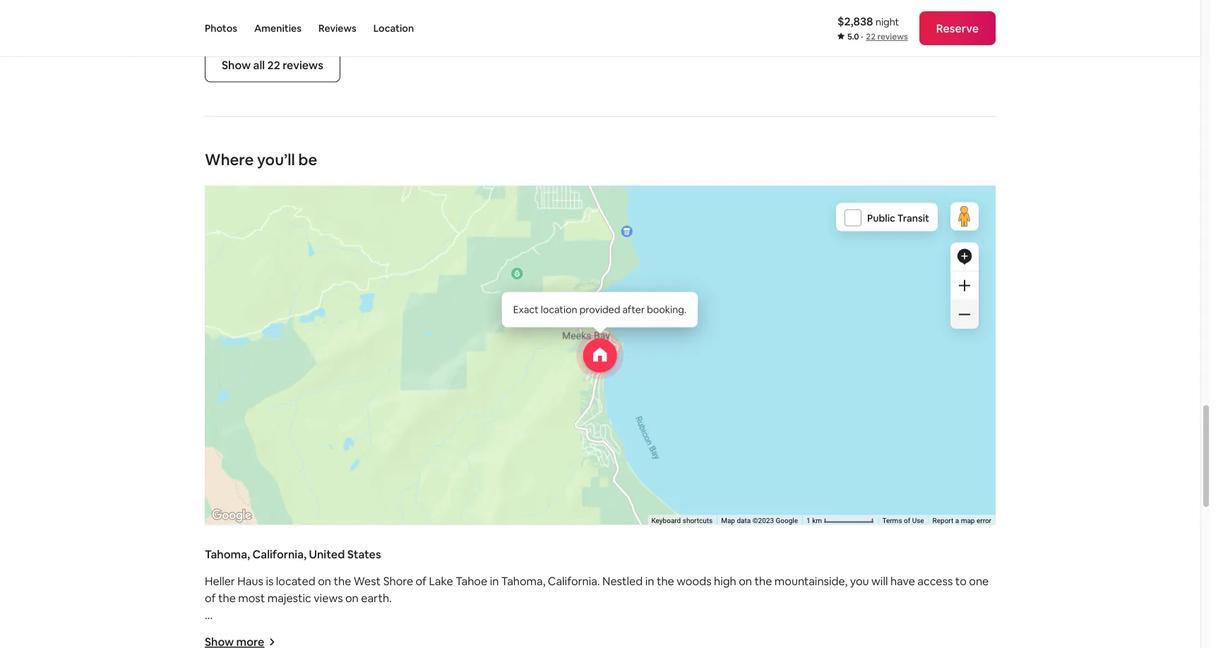 Task type: describe. For each thing, give the bounding box(es) containing it.
drag pegman onto the map to open street view image
[[950, 202, 979, 231]]

1 horizontal spatial in
[[490, 574, 499, 589]]

california,
[[252, 547, 307, 562]]

1
[[806, 516, 810, 525]]

terms of use
[[882, 516, 924, 525]]

zoom in image
[[959, 280, 970, 291]]

where
[[205, 150, 254, 170]]

mountainside,
[[775, 574, 848, 589]]

5.0
[[847, 31, 859, 42]]

22 for ·
[[866, 31, 876, 42]]

location
[[373, 22, 414, 35]]

majestic
[[267, 591, 311, 606]]

22 reviews button
[[866, 31, 908, 42]]

west
[[354, 574, 381, 589]]

data
[[737, 516, 751, 525]]

peaceful
[[262, 625, 308, 640]]

reserve button
[[919, 11, 996, 45]]

0 horizontal spatial in
[[387, 625, 396, 640]]

0 horizontal spatial tahoma,
[[205, 547, 250, 562]]

$2,838
[[837, 14, 873, 28]]

is
[[266, 574, 273, 589]]

reviews for show all 22 reviews
[[283, 58, 323, 73]]

report a map error link
[[933, 516, 991, 525]]

map
[[961, 516, 975, 525]]

you
[[850, 574, 869, 589]]

will
[[871, 574, 888, 589]]

located
[[276, 574, 315, 589]]

quiet
[[209, 625, 238, 640]]

shore
[[383, 574, 413, 589]]

zoom out image
[[959, 309, 970, 320]]

reserve
[[936, 21, 979, 35]]

google image
[[208, 507, 255, 525]]

0 horizontal spatial of
[[205, 591, 216, 606]]

most
[[238, 591, 265, 606]]

and
[[240, 625, 260, 640]]

photos
[[205, 22, 237, 35]]

united
[[309, 547, 345, 562]]

1 horizontal spatial on
[[345, 591, 359, 606]]

map data ©2023 google
[[721, 516, 798, 525]]

keyboard
[[651, 516, 681, 525]]

0 horizontal spatial on
[[318, 574, 331, 589]]

keyboard shortcuts
[[651, 516, 713, 525]]

public transit
[[867, 212, 929, 224]]

public
[[867, 212, 895, 224]]

the right the high
[[755, 574, 772, 589]]

amenities button
[[254, 0, 302, 56]]

nestled
[[602, 574, 643, 589]]

california.
[[548, 574, 600, 589]]

shortcuts
[[683, 516, 713, 525]]

report
[[933, 516, 953, 525]]

woods inside heller haus is located on the west shore of lake tahoe in tahoma, california. nestled in the woods high on the mountainside, you will have access to one of the most majestic views on earth.
[[677, 574, 711, 589]]

location button
[[373, 0, 414, 56]]

the right the nestled
[[657, 574, 674, 589]]

2 horizontal spatial in
[[645, 574, 654, 589]]

heller
[[205, 574, 235, 589]]

neighborhood
[[310, 625, 385, 640]]

use
[[912, 516, 924, 525]]

be
[[298, 150, 317, 170]]

have
[[890, 574, 915, 589]]

reviews button
[[318, 0, 356, 56]]

the down shore
[[398, 625, 416, 640]]

reviews for 5.0 · 22 reviews
[[877, 31, 908, 42]]

google
[[776, 516, 798, 525]]

terms of use link
[[882, 516, 924, 525]]



Task type: locate. For each thing, give the bounding box(es) containing it.
22 right the ·
[[866, 31, 876, 42]]

0 horizontal spatial woods
[[418, 625, 453, 640]]

reviews
[[877, 31, 908, 42], [283, 58, 323, 73]]

tahoma,
[[205, 547, 250, 562], [501, 574, 545, 589]]

on right the high
[[739, 574, 752, 589]]

0 vertical spatial tahoma,
[[205, 547, 250, 562]]

tahoe
[[456, 574, 487, 589]]

list
[[199, 0, 1001, 49]]

to
[[955, 574, 967, 589]]

5.0 · 22 reviews
[[847, 31, 908, 42]]

woods
[[677, 574, 711, 589], [418, 625, 453, 640]]

of down the heller
[[205, 591, 216, 606]]

haus
[[238, 574, 263, 589]]

22
[[866, 31, 876, 42], [267, 58, 280, 73]]

woods left the high
[[677, 574, 711, 589]]

0 vertical spatial reviews
[[877, 31, 908, 42]]

tahoma, up the heller
[[205, 547, 250, 562]]

in right tahoe
[[490, 574, 499, 589]]

22 right all
[[267, 58, 280, 73]]

terms
[[882, 516, 902, 525]]

1 horizontal spatial tahoma,
[[501, 574, 545, 589]]

list item
[[199, 0, 533, 49]]

states
[[347, 547, 381, 562]]

km
[[812, 516, 822, 525]]

access
[[918, 574, 953, 589]]

show all 22 reviews
[[222, 58, 323, 73]]

0 vertical spatial woods
[[677, 574, 711, 589]]

1 vertical spatial of
[[416, 574, 427, 589]]

earth.
[[361, 591, 392, 606]]

2 horizontal spatial of
[[904, 516, 910, 525]]

map
[[721, 516, 735, 525]]

-quiet and peaceful neighborhood in the woods
[[205, 625, 453, 640]]

22 inside button
[[267, 58, 280, 73]]

1 horizontal spatial reviews
[[877, 31, 908, 42]]

0 horizontal spatial 22
[[267, 58, 280, 73]]

the
[[334, 574, 351, 589], [657, 574, 674, 589], [755, 574, 772, 589], [218, 591, 236, 606], [398, 625, 416, 640]]

0 vertical spatial of
[[904, 516, 910, 525]]

0 horizontal spatial reviews
[[283, 58, 323, 73]]

you'll
[[257, 150, 295, 170]]

photos button
[[205, 0, 237, 56]]

0 vertical spatial 22
[[866, 31, 876, 42]]

a
[[955, 516, 959, 525]]

1 vertical spatial woods
[[418, 625, 453, 640]]

reviews down night
[[877, 31, 908, 42]]

of
[[904, 516, 910, 525], [416, 574, 427, 589], [205, 591, 216, 606]]

1 km button
[[802, 515, 878, 526]]

on down west
[[345, 591, 359, 606]]

of left use
[[904, 516, 910, 525]]

reviews right all
[[283, 58, 323, 73]]

show
[[222, 58, 251, 73]]

2 vertical spatial of
[[205, 591, 216, 606]]

the down the heller
[[218, 591, 236, 606]]

1 km
[[806, 516, 824, 525]]

tahoma, california, united states
[[205, 547, 381, 562]]

woods down 'lake'
[[418, 625, 453, 640]]

1 vertical spatial tahoma,
[[501, 574, 545, 589]]

-
[[205, 625, 209, 640]]

keyboard shortcuts button
[[651, 516, 713, 526]]

google map
showing 2 points of interest. region
[[132, 10, 1036, 552]]

transit
[[897, 212, 929, 224]]

·
[[861, 31, 863, 42]]

show all 22 reviews button
[[205, 49, 340, 82]]

amenities
[[254, 22, 302, 35]]

1 horizontal spatial of
[[416, 574, 427, 589]]

1 vertical spatial 22
[[267, 58, 280, 73]]

in right the nestled
[[645, 574, 654, 589]]

tahoma, left california.
[[501, 574, 545, 589]]

high
[[714, 574, 736, 589]]

error
[[977, 516, 991, 525]]

on up the views
[[318, 574, 331, 589]]

add a place to the map image
[[956, 248, 973, 265]]

all
[[253, 58, 265, 73]]

the up the views
[[334, 574, 351, 589]]

lake
[[429, 574, 453, 589]]

2 horizontal spatial on
[[739, 574, 752, 589]]

in
[[490, 574, 499, 589], [645, 574, 654, 589], [387, 625, 396, 640]]

$2,838 night
[[837, 14, 899, 28]]

1 horizontal spatial woods
[[677, 574, 711, 589]]

1 horizontal spatial 22
[[866, 31, 876, 42]]

report a map error
[[933, 516, 991, 525]]

©2023
[[753, 516, 774, 525]]

of left 'lake'
[[416, 574, 427, 589]]

tahoma, inside heller haus is located on the west shore of lake tahoe in tahoma, california. nestled in the woods high on the mountainside, you will have access to one of the most majestic views on earth.
[[501, 574, 545, 589]]

one
[[969, 574, 989, 589]]

reviews inside show all 22 reviews button
[[283, 58, 323, 73]]

22 for all
[[267, 58, 280, 73]]

heller haus is located on the west shore of lake tahoe in tahoma, california. nestled in the woods high on the mountainside, you will have access to one of the most majestic views on earth.
[[205, 574, 989, 606]]

1 vertical spatial reviews
[[283, 58, 323, 73]]

reviews
[[318, 22, 356, 35]]

views
[[314, 591, 343, 606]]

in down earth.
[[387, 625, 396, 640]]

your stay location, map pin image
[[583, 339, 617, 373]]

where you'll be
[[205, 150, 317, 170]]

night
[[876, 15, 899, 28]]

on
[[318, 574, 331, 589], [739, 574, 752, 589], [345, 591, 359, 606]]



Task type: vqa. For each thing, say whether or not it's contained in the screenshot.
error
yes



